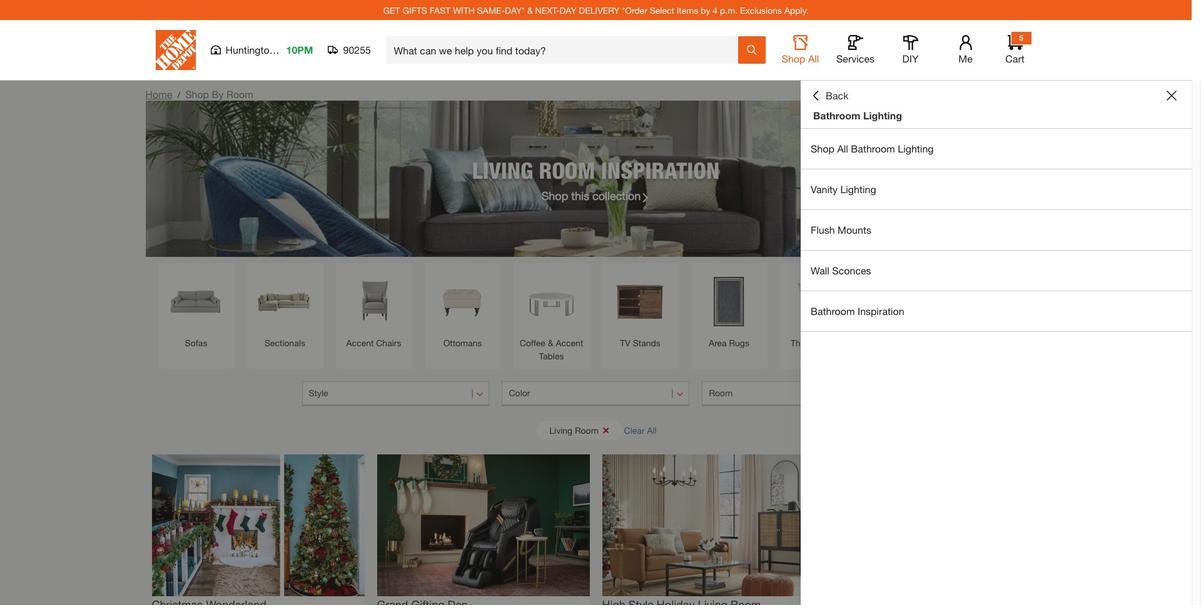 Task type: describe. For each thing, give the bounding box(es) containing it.
shop this collection link
[[542, 187, 650, 204]]

& inside coffee & accent tables
[[548, 338, 554, 349]]

*order
[[622, 5, 648, 15]]

sofas
[[185, 338, 207, 349]]

area rugs link
[[698, 270, 761, 350]]

flush mounts
[[811, 224, 872, 236]]

accent chairs image
[[342, 270, 406, 334]]

living for living room inspiration
[[472, 157, 533, 184]]

tv stands link
[[609, 270, 672, 350]]

by
[[212, 88, 224, 100]]

10pm
[[286, 44, 313, 56]]

wall sconces
[[811, 265, 872, 277]]

throw pillows
[[791, 338, 845, 349]]

back
[[826, 89, 849, 101]]

collection
[[593, 189, 641, 202]]

bathroom for inspiration
[[811, 305, 855, 317]]

shop this collection
[[542, 189, 641, 202]]

stands
[[633, 338, 661, 349]]

chairs
[[376, 338, 401, 349]]

sectionals link
[[253, 270, 317, 350]]

shop all bathroom lighting link
[[801, 129, 1192, 169]]

day
[[560, 5, 577, 15]]

cart 5
[[1006, 33, 1025, 64]]

throw pillows image
[[786, 270, 850, 334]]

apply.
[[785, 5, 809, 15]]

huntington park
[[226, 44, 298, 56]]

cart
[[1006, 53, 1025, 64]]

fast
[[430, 5, 451, 15]]

3 stretchy image image from the left
[[602, 455, 815, 597]]

bathroom inspiration link
[[801, 292, 1192, 332]]

/
[[177, 89, 180, 100]]

throw pillows link
[[786, 270, 850, 350]]

style
[[309, 388, 328, 399]]

same-
[[477, 5, 505, 15]]

vanity
[[811, 183, 838, 195]]

coffee
[[520, 338, 546, 349]]

shop all
[[782, 53, 819, 64]]

sectionals
[[265, 338, 305, 349]]

0 vertical spatial &
[[528, 5, 533, 15]]

0 vertical spatial inspiration
[[601, 157, 720, 184]]

sectionals image
[[253, 270, 317, 334]]

throw
[[791, 338, 815, 349]]

accent chairs link
[[342, 270, 406, 350]]

shop right /
[[185, 88, 209, 100]]

throw blankets image
[[875, 270, 939, 334]]

wall sconces link
[[801, 251, 1192, 291]]

clear
[[624, 425, 645, 436]]

area
[[709, 338, 727, 349]]

bathroom for lighting
[[814, 110, 861, 121]]

accent inside accent chairs link
[[346, 338, 374, 349]]

the home depot logo image
[[156, 30, 196, 70]]

delivery
[[579, 5, 620, 15]]

area rugs image
[[698, 270, 761, 334]]

day*
[[505, 5, 525, 15]]

ottomans link
[[431, 270, 495, 350]]

room right by
[[227, 88, 253, 100]]

tv stands
[[620, 338, 661, 349]]

room up this
[[539, 157, 596, 184]]

area rugs
[[709, 338, 750, 349]]

items
[[677, 5, 699, 15]]

all for shop all bathroom lighting
[[838, 143, 849, 155]]

home link
[[146, 88, 172, 100]]

services button
[[836, 35, 876, 65]]

1 horizontal spatial inspiration
[[858, 305, 905, 317]]

coffee & accent tables
[[520, 338, 583, 362]]

coffee & accent tables link
[[520, 270, 584, 363]]

me
[[959, 53, 973, 64]]

living for living room
[[550, 425, 573, 436]]

tv stands image
[[609, 270, 672, 334]]

gifts
[[403, 5, 427, 15]]

flush
[[811, 224, 835, 236]]

next-
[[535, 5, 560, 15]]

style button
[[302, 382, 490, 407]]

lighting for bathroom lighting
[[864, 110, 902, 121]]

1 vertical spatial lighting
[[898, 143, 934, 155]]

home
[[146, 88, 172, 100]]

lighting for vanity lighting
[[841, 183, 877, 195]]



Task type: locate. For each thing, give the bounding box(es) containing it.
2 horizontal spatial stretchy image image
[[602, 455, 815, 597]]

1 horizontal spatial stretchy image image
[[377, 455, 590, 597]]

room inside room button
[[709, 388, 733, 399]]

0 horizontal spatial inspiration
[[601, 157, 720, 184]]

menu containing shop all bathroom lighting
[[801, 129, 1192, 332]]

feedback link image
[[1185, 212, 1202, 279]]

2 vertical spatial lighting
[[841, 183, 877, 195]]

sofas image
[[164, 270, 228, 334]]

wall
[[811, 265, 830, 277]]

all for shop all
[[809, 53, 819, 64]]

room down the color button
[[575, 425, 599, 436]]

shop all bathroom lighting
[[811, 143, 934, 155]]

all inside menu
[[838, 143, 849, 155]]

p.m.
[[720, 5, 738, 15]]

all inside button
[[809, 53, 819, 64]]

flush mounts link
[[801, 210, 1192, 250]]

room
[[227, 88, 253, 100], [539, 157, 596, 184], [709, 388, 733, 399], [575, 425, 599, 436]]

0 horizontal spatial all
[[647, 425, 657, 436]]

What can we help you find today? search field
[[394, 37, 738, 63]]

vanity lighting link
[[801, 170, 1192, 210]]

accent inside coffee & accent tables
[[556, 338, 583, 349]]

shop for shop all bathroom lighting
[[811, 143, 835, 155]]

shop left this
[[542, 189, 568, 202]]

huntington
[[226, 44, 275, 56]]

&
[[528, 5, 533, 15], [548, 338, 554, 349]]

exclusions
[[740, 5, 782, 15]]

room button
[[702, 382, 890, 407]]

shop
[[782, 53, 806, 64], [185, 88, 209, 100], [811, 143, 835, 155], [542, 189, 568, 202]]

home / shop by room
[[146, 88, 253, 100]]

tables
[[539, 351, 564, 362]]

0 vertical spatial lighting
[[864, 110, 902, 121]]

all up back button
[[809, 53, 819, 64]]

bathroom inspiration
[[811, 305, 905, 317]]

me button
[[946, 35, 986, 65]]

shop down the apply.
[[782, 53, 806, 64]]

4
[[713, 5, 718, 15]]

0 vertical spatial living
[[472, 157, 533, 184]]

vanity lighting
[[811, 183, 877, 195]]

sconces
[[833, 265, 872, 277]]

pillows
[[818, 338, 845, 349]]

all for clear all
[[647, 425, 657, 436]]

diy
[[903, 53, 919, 64]]

with
[[453, 5, 475, 15]]

accent up tables
[[556, 338, 583, 349]]

90255
[[343, 44, 371, 56]]

shop for shop this collection
[[542, 189, 568, 202]]

living inside living room button
[[550, 425, 573, 436]]

living room button
[[537, 422, 622, 440]]

2 horizontal spatial all
[[838, 143, 849, 155]]

bathroom down bathroom lighting
[[851, 143, 896, 155]]

tv
[[620, 338, 631, 349]]

1 vertical spatial all
[[838, 143, 849, 155]]

bathroom down back
[[814, 110, 861, 121]]

accent left chairs
[[346, 338, 374, 349]]

all inside button
[[647, 425, 657, 436]]

services
[[837, 53, 875, 64]]

clear all button
[[624, 419, 657, 442]]

1 horizontal spatial all
[[809, 53, 819, 64]]

stretchy image image
[[152, 455, 365, 597], [377, 455, 590, 597], [602, 455, 815, 597]]

shop for shop all
[[782, 53, 806, 64]]

bathroom
[[814, 110, 861, 121], [851, 143, 896, 155], [811, 305, 855, 317]]

color
[[509, 388, 530, 399]]

accent
[[346, 338, 374, 349], [556, 338, 583, 349]]

bathroom lighting
[[814, 110, 902, 121]]

inspiration up collection
[[601, 157, 720, 184]]

1 horizontal spatial living
[[550, 425, 573, 436]]

shop inside button
[[782, 53, 806, 64]]

shop up vanity
[[811, 143, 835, 155]]

get gifts fast with same-day* & next-day delivery *order select items by 4 p.m. exclusions apply.
[[383, 5, 809, 15]]

sofas link
[[164, 270, 228, 350]]

2 stretchy image image from the left
[[377, 455, 590, 597]]

menu
[[801, 129, 1192, 332]]

1 stretchy image image from the left
[[152, 455, 365, 597]]

0 horizontal spatial living
[[472, 157, 533, 184]]

coffee & accent tables image
[[520, 270, 584, 334]]

1 horizontal spatial accent
[[556, 338, 583, 349]]

accent chairs
[[346, 338, 401, 349]]

1 vertical spatial living
[[550, 425, 573, 436]]

all down bathroom lighting
[[838, 143, 849, 155]]

color button
[[502, 382, 690, 407]]

0 horizontal spatial &
[[528, 5, 533, 15]]

living room inspiration
[[472, 157, 720, 184]]

all right clear
[[647, 425, 657, 436]]

2 vertical spatial all
[[647, 425, 657, 436]]

shop all button
[[781, 35, 821, 65]]

& right day*
[[528, 5, 533, 15]]

0 vertical spatial all
[[809, 53, 819, 64]]

room inside living room button
[[575, 425, 599, 436]]

5
[[1020, 33, 1024, 43]]

1 vertical spatial &
[[548, 338, 554, 349]]

select
[[650, 5, 675, 15]]

drawer close image
[[1167, 91, 1177, 101]]

inspiration
[[601, 157, 720, 184], [858, 305, 905, 317]]

clear all
[[624, 425, 657, 436]]

all
[[809, 53, 819, 64], [838, 143, 849, 155], [647, 425, 657, 436]]

living room
[[550, 425, 599, 436]]

ottomans image
[[431, 270, 495, 334]]

1 accent from the left
[[346, 338, 374, 349]]

1 horizontal spatial &
[[548, 338, 554, 349]]

bathroom up pillows
[[811, 305, 855, 317]]

0 horizontal spatial accent
[[346, 338, 374, 349]]

inspiration down sconces
[[858, 305, 905, 317]]

back button
[[811, 89, 849, 102]]

room down "area"
[[709, 388, 733, 399]]

2 vertical spatial bathroom
[[811, 305, 855, 317]]

1 vertical spatial inspiration
[[858, 305, 905, 317]]

curtains & drapes image
[[964, 270, 1028, 334]]

lighting
[[864, 110, 902, 121], [898, 143, 934, 155], [841, 183, 877, 195]]

2 accent from the left
[[556, 338, 583, 349]]

get
[[383, 5, 400, 15]]

rugs
[[729, 338, 750, 349]]

90255 button
[[328, 44, 371, 56]]

0 vertical spatial bathroom
[[814, 110, 861, 121]]

by
[[701, 5, 711, 15]]

0 horizontal spatial stretchy image image
[[152, 455, 365, 597]]

park
[[278, 44, 298, 56]]

1 vertical spatial bathroom
[[851, 143, 896, 155]]

mounts
[[838, 224, 872, 236]]

diy button
[[891, 35, 931, 65]]

living
[[472, 157, 533, 184], [550, 425, 573, 436]]

& up tables
[[548, 338, 554, 349]]

ottomans
[[443, 338, 482, 349]]

this
[[572, 189, 590, 202]]



Task type: vqa. For each thing, say whether or not it's contained in the screenshot.
The Save
no



